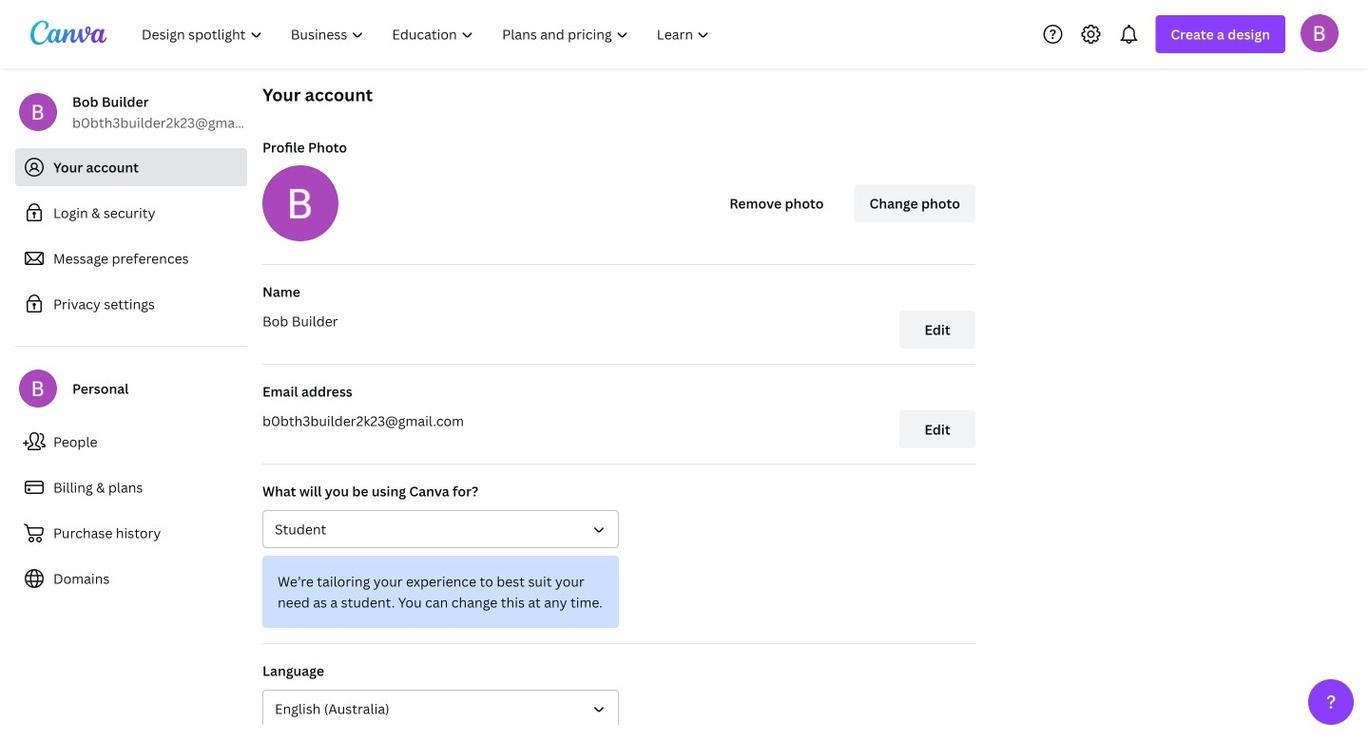 Task type: locate. For each thing, give the bounding box(es) containing it.
top level navigation element
[[129, 15, 726, 53]]

None button
[[262, 511, 619, 549]]



Task type: vqa. For each thing, say whether or not it's contained in the screenshot.
top level navigation element
yes



Task type: describe. For each thing, give the bounding box(es) containing it.
Language: English (Australia) button
[[262, 690, 619, 728]]

bob builder image
[[1301, 14, 1339, 52]]



